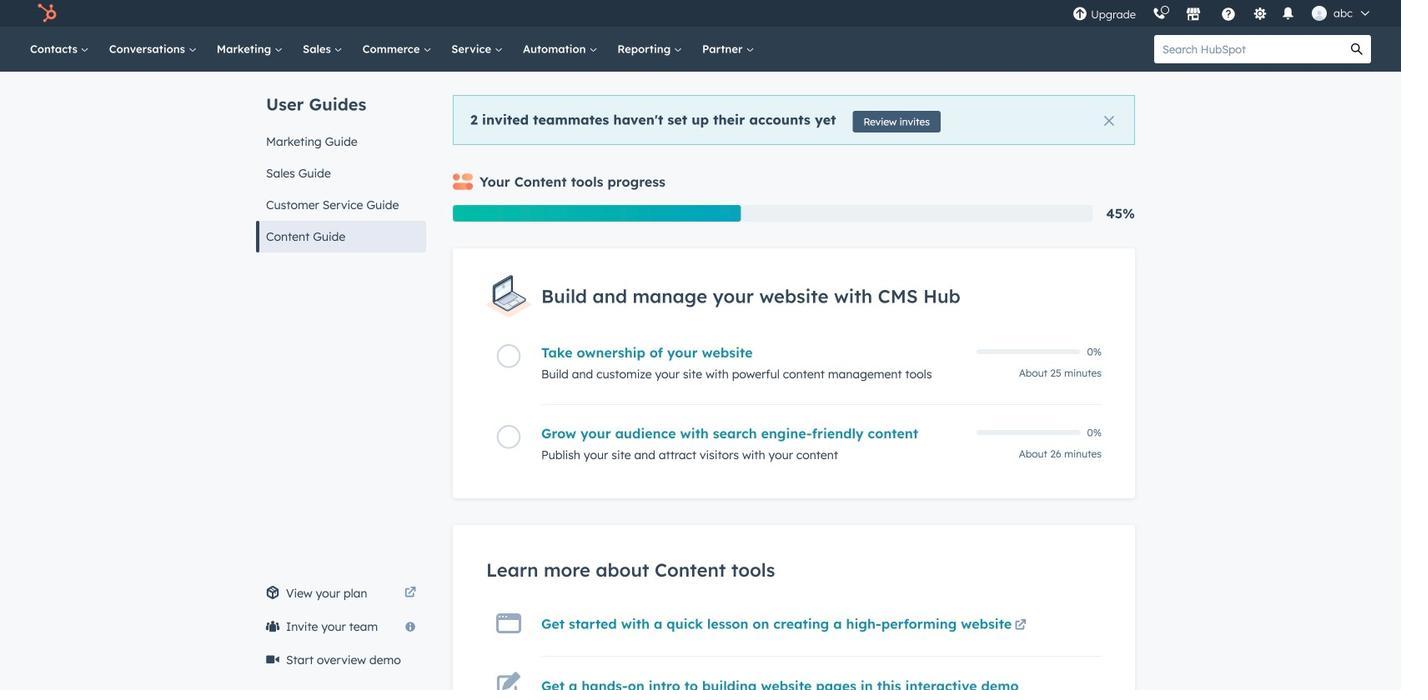Task type: describe. For each thing, give the bounding box(es) containing it.
garebear orlando image
[[1313, 6, 1328, 21]]

link opens in a new window image
[[405, 584, 416, 604]]

Search HubSpot search field
[[1155, 35, 1343, 63]]

user guides element
[[256, 72, 426, 253]]



Task type: vqa. For each thing, say whether or not it's contained in the screenshot.
[object Object] complete progress bar
no



Task type: locate. For each thing, give the bounding box(es) containing it.
marketplaces image
[[1187, 8, 1202, 23]]

close image
[[1105, 116, 1115, 126]]

alert
[[453, 95, 1136, 145]]

progress bar
[[453, 205, 741, 222]]

link opens in a new window image
[[405, 588, 416, 600], [1015, 616, 1027, 636], [1015, 621, 1027, 632]]

menu
[[1065, 0, 1382, 27]]



